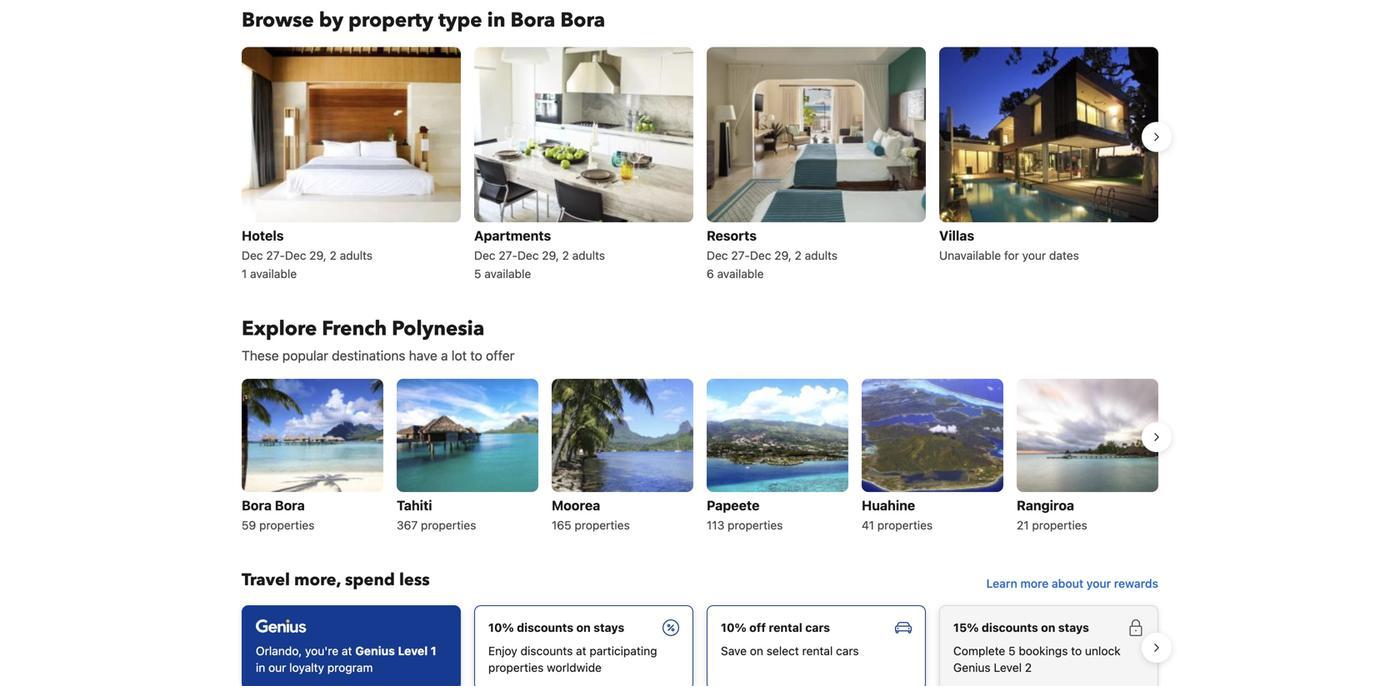 Task type: vqa. For each thing, say whether or not it's contained in the screenshot.
OR to the bottom
no



Task type: locate. For each thing, give the bounding box(es) containing it.
1 horizontal spatial 29,
[[542, 249, 559, 262]]

adults
[[340, 249, 373, 262], [572, 249, 605, 262], [805, 249, 838, 262]]

discounts
[[517, 621, 573, 635], [982, 621, 1038, 635], [521, 645, 573, 658]]

1 10% from the left
[[488, 621, 514, 635]]

your right about
[[1087, 577, 1111, 591]]

dec
[[242, 249, 263, 262], [285, 249, 306, 262], [474, 249, 496, 262], [517, 249, 539, 262], [707, 249, 728, 262], [750, 249, 771, 262]]

in left our
[[256, 661, 265, 675]]

discounts down 10% discounts on stays
[[521, 645, 573, 658]]

stays up 'participating'
[[594, 621, 624, 635]]

27- inside apartments dec 27-dec 29, 2 adults 5 available
[[499, 249, 518, 262]]

0 horizontal spatial in
[[256, 661, 265, 675]]

5 down 15% discounts on stays
[[1009, 645, 1016, 658]]

at up program
[[342, 645, 352, 658]]

moorea 165 properties
[[552, 498, 630, 532]]

about
[[1052, 577, 1084, 591]]

27- inside hotels dec 27-dec 29, 2 adults 1 available
[[266, 249, 285, 262]]

tahiti 367 properties
[[397, 498, 476, 532]]

your inside 'link'
[[1087, 577, 1111, 591]]

1 horizontal spatial 1
[[431, 645, 437, 658]]

level inside orlando, you're at genius level 1 in our loyalty program
[[398, 645, 428, 658]]

0 horizontal spatial 10%
[[488, 621, 514, 635]]

29, for apartments
[[542, 249, 559, 262]]

travel more, spend less
[[242, 569, 430, 592]]

27- for hotels
[[266, 249, 285, 262]]

1 vertical spatial level
[[994, 661, 1022, 675]]

level down the complete
[[994, 661, 1022, 675]]

villas
[[939, 228, 974, 244]]

adults inside apartments dec 27-dec 29, 2 adults 5 available
[[572, 249, 605, 262]]

1 horizontal spatial 10%
[[721, 621, 747, 635]]

1 region from the top
[[228, 40, 1172, 289]]

3 29, from the left
[[774, 249, 792, 262]]

popular
[[282, 348, 328, 364]]

cars
[[805, 621, 830, 635], [836, 645, 859, 658]]

10%
[[488, 621, 514, 635], [721, 621, 747, 635]]

properties down the "rangiroa"
[[1032, 519, 1087, 532]]

blue genius logo image
[[256, 620, 306, 633], [256, 620, 306, 633]]

3 27- from the left
[[731, 249, 750, 262]]

in right 'type'
[[487, 7, 505, 34]]

0 horizontal spatial 29,
[[309, 249, 327, 262]]

have
[[409, 348, 437, 364]]

adults inside resorts dec 27-dec 29, 2 adults 6 available
[[805, 249, 838, 262]]

3 available from the left
[[717, 267, 764, 281]]

properties
[[259, 519, 315, 532], [421, 519, 476, 532], [575, 519, 630, 532], [728, 519, 783, 532], [878, 519, 933, 532], [1032, 519, 1087, 532], [488, 661, 544, 675]]

save on select rental cars
[[721, 645, 859, 658]]

1 horizontal spatial in
[[487, 7, 505, 34]]

1 horizontal spatial adults
[[572, 249, 605, 262]]

complete 5 bookings to unlock genius level 2
[[953, 645, 1121, 675]]

2 adults from the left
[[572, 249, 605, 262]]

29, inside hotels dec 27-dec 29, 2 adults 1 available
[[309, 249, 327, 262]]

region
[[228, 40, 1172, 289], [228, 372, 1172, 542], [228, 599, 1172, 687]]

available inside resorts dec 27-dec 29, 2 adults 6 available
[[717, 267, 764, 281]]

adults for apartments
[[572, 249, 605, 262]]

1 vertical spatial your
[[1087, 577, 1111, 591]]

properties for moorea
[[575, 519, 630, 532]]

1 horizontal spatial available
[[484, 267, 531, 281]]

genius up program
[[355, 645, 395, 658]]

at
[[342, 645, 352, 658], [576, 645, 586, 658]]

1 at from the left
[[342, 645, 352, 658]]

huahine 41 properties
[[862, 498, 933, 532]]

1 27- from the left
[[266, 249, 285, 262]]

0 vertical spatial your
[[1022, 249, 1046, 262]]

1 left enjoy
[[431, 645, 437, 658]]

2 inside resorts dec 27-dec 29, 2 adults 6 available
[[795, 249, 802, 262]]

1 horizontal spatial stays
[[1058, 621, 1089, 635]]

properties inside tahiti 367 properties
[[421, 519, 476, 532]]

bora bora 59 properties
[[242, 498, 315, 532]]

6
[[707, 267, 714, 281]]

2 available from the left
[[484, 267, 531, 281]]

properties down enjoy
[[488, 661, 544, 675]]

10% up save
[[721, 621, 747, 635]]

on up "enjoy discounts at participating properties worldwide"
[[576, 621, 591, 635]]

0 horizontal spatial to
[[470, 348, 482, 364]]

lot
[[452, 348, 467, 364]]

0 horizontal spatial stays
[[594, 621, 624, 635]]

4 dec from the left
[[517, 249, 539, 262]]

discounts up the complete
[[982, 621, 1038, 635]]

1 horizontal spatial to
[[1071, 645, 1082, 658]]

orlando, you're at genius level 1 in our loyalty program
[[256, 645, 437, 675]]

0 horizontal spatial your
[[1022, 249, 1046, 262]]

adults inside hotels dec 27-dec 29, 2 adults 1 available
[[340, 249, 373, 262]]

29, for hotels
[[309, 249, 327, 262]]

0 horizontal spatial level
[[398, 645, 428, 658]]

2 stays from the left
[[1058, 621, 1089, 635]]

21
[[1017, 519, 1029, 532]]

1 down hotels
[[242, 267, 247, 281]]

in
[[487, 7, 505, 34], [256, 661, 265, 675]]

1 horizontal spatial level
[[994, 661, 1022, 675]]

0 horizontal spatial on
[[576, 621, 591, 635]]

more,
[[294, 569, 341, 592]]

level
[[398, 645, 428, 658], [994, 661, 1022, 675]]

27- down resorts at the top of the page
[[731, 249, 750, 262]]

0 vertical spatial region
[[228, 40, 1172, 289]]

1 dec from the left
[[242, 249, 263, 262]]

1 horizontal spatial your
[[1087, 577, 1111, 591]]

polynesia
[[392, 315, 485, 343]]

1 29, from the left
[[309, 249, 327, 262]]

0 horizontal spatial cars
[[805, 621, 830, 635]]

stays for 15% discounts on stays
[[1058, 621, 1089, 635]]

moorea
[[552, 498, 600, 514]]

1 stays from the left
[[594, 621, 624, 635]]

2 inside apartments dec 27-dec 29, 2 adults 5 available
[[562, 249, 569, 262]]

your inside villas unavailable for your dates
[[1022, 249, 1046, 262]]

1 horizontal spatial on
[[750, 645, 763, 658]]

0 horizontal spatial available
[[250, 267, 297, 281]]

on right save
[[750, 645, 763, 658]]

bora
[[510, 7, 555, 34], [560, 7, 605, 34], [242, 498, 272, 514], [275, 498, 305, 514]]

1 available from the left
[[250, 267, 297, 281]]

27- for apartments
[[499, 249, 518, 262]]

0 vertical spatial level
[[398, 645, 428, 658]]

5 down the apartments
[[474, 267, 481, 281]]

2 inside hotels dec 27-dec 29, 2 adults 1 available
[[330, 249, 337, 262]]

1 vertical spatial region
[[228, 372, 1172, 542]]

rental
[[769, 621, 802, 635], [802, 645, 833, 658]]

hotels
[[242, 228, 284, 244]]

27- down the apartments
[[499, 249, 518, 262]]

2 29, from the left
[[542, 249, 559, 262]]

1 vertical spatial genius
[[953, 661, 991, 675]]

0 horizontal spatial 5
[[474, 267, 481, 281]]

available down the apartments
[[484, 267, 531, 281]]

rental up 'select'
[[769, 621, 802, 635]]

your right for
[[1022, 249, 1046, 262]]

in inside orlando, you're at genius level 1 in our loyalty program
[[256, 661, 265, 675]]

huahine
[[862, 498, 915, 514]]

1 horizontal spatial 5
[[1009, 645, 1016, 658]]

2 dec from the left
[[285, 249, 306, 262]]

10% up enjoy
[[488, 621, 514, 635]]

2 horizontal spatial on
[[1041, 621, 1055, 635]]

region containing hotels
[[228, 40, 1172, 289]]

2 inside complete 5 bookings to unlock genius level 2
[[1025, 661, 1032, 675]]

27- down hotels
[[266, 249, 285, 262]]

properties right 59
[[259, 519, 315, 532]]

to left unlock
[[1071, 645, 1082, 658]]

1 horizontal spatial cars
[[836, 645, 859, 658]]

properties inside "enjoy discounts at participating properties worldwide"
[[488, 661, 544, 675]]

available right 6
[[717, 267, 764, 281]]

0 vertical spatial 1
[[242, 267, 247, 281]]

29, inside resorts dec 27-dec 29, 2 adults 6 available
[[774, 249, 792, 262]]

properties down moorea
[[575, 519, 630, 532]]

stays up unlock
[[1058, 621, 1089, 635]]

1 vertical spatial cars
[[836, 645, 859, 658]]

0 horizontal spatial genius
[[355, 645, 395, 658]]

at inside orlando, you're at genius level 1 in our loyalty program
[[342, 645, 352, 658]]

1 horizontal spatial 27-
[[499, 249, 518, 262]]

0 vertical spatial rental
[[769, 621, 802, 635]]

spend
[[345, 569, 395, 592]]

available for apartments
[[484, 267, 531, 281]]

properties down papeete
[[728, 519, 783, 532]]

0 vertical spatial cars
[[805, 621, 830, 635]]

0 horizontal spatial at
[[342, 645, 352, 658]]

properties inside rangiroa 21 properties
[[1032, 519, 1087, 532]]

2 vertical spatial region
[[228, 599, 1172, 687]]

5 dec from the left
[[707, 249, 728, 262]]

genius
[[355, 645, 395, 658], [953, 661, 991, 675]]

available for hotels
[[250, 267, 297, 281]]

1 vertical spatial in
[[256, 661, 265, 675]]

your
[[1022, 249, 1046, 262], [1087, 577, 1111, 591]]

1 horizontal spatial genius
[[953, 661, 991, 675]]

2 horizontal spatial 27-
[[731, 249, 750, 262]]

select
[[767, 645, 799, 658]]

6 dec from the left
[[750, 249, 771, 262]]

3 region from the top
[[228, 599, 1172, 687]]

adults for hotels
[[340, 249, 373, 262]]

region containing bora bora
[[228, 372, 1172, 542]]

region for travel more, spend less
[[228, 599, 1172, 687]]

you're
[[305, 645, 339, 658]]

1 horizontal spatial at
[[576, 645, 586, 658]]

0 horizontal spatial 27-
[[266, 249, 285, 262]]

2 region from the top
[[228, 372, 1172, 542]]

save
[[721, 645, 747, 658]]

less
[[399, 569, 430, 592]]

cars up save on select rental cars
[[805, 621, 830, 635]]

cars right 'select'
[[836, 645, 859, 658]]

on
[[576, 621, 591, 635], [1041, 621, 1055, 635], [750, 645, 763, 658]]

2 10% from the left
[[721, 621, 747, 635]]

0 horizontal spatial 1
[[242, 267, 247, 281]]

properties for huahine
[[878, 519, 933, 532]]

learn more about your rewards
[[986, 577, 1159, 591]]

at inside "enjoy discounts at participating properties worldwide"
[[576, 645, 586, 658]]

bookings
[[1019, 645, 1068, 658]]

0 vertical spatial genius
[[355, 645, 395, 658]]

for
[[1004, 249, 1019, 262]]

2 horizontal spatial adults
[[805, 249, 838, 262]]

your for villas
[[1022, 249, 1046, 262]]

2
[[330, 249, 337, 262], [562, 249, 569, 262], [795, 249, 802, 262], [1025, 661, 1032, 675]]

more
[[1021, 577, 1049, 591]]

unavailable
[[939, 249, 1001, 262]]

available down hotels
[[250, 267, 297, 281]]

to
[[470, 348, 482, 364], [1071, 645, 1082, 658]]

on up bookings
[[1041, 621, 1055, 635]]

properties inside moorea 165 properties
[[575, 519, 630, 532]]

165
[[552, 519, 571, 532]]

discounts up "enjoy discounts at participating properties worldwide"
[[517, 621, 573, 635]]

level down less
[[398, 645, 428, 658]]

1 inside orlando, you're at genius level 1 in our loyalty program
[[431, 645, 437, 658]]

genius down the complete
[[953, 661, 991, 675]]

27-
[[266, 249, 285, 262], [499, 249, 518, 262], [731, 249, 750, 262]]

29, inside apartments dec 27-dec 29, 2 adults 5 available
[[542, 249, 559, 262]]

1 vertical spatial to
[[1071, 645, 1082, 658]]

explore
[[242, 315, 317, 343]]

properties down huahine
[[878, 519, 933, 532]]

region containing 10% discounts on stays
[[228, 599, 1172, 687]]

region for explore french polynesia
[[228, 372, 1172, 542]]

hotels dec 27-dec 29, 2 adults 1 available
[[242, 228, 373, 281]]

2 27- from the left
[[499, 249, 518, 262]]

a
[[441, 348, 448, 364]]

27- inside resorts dec 27-dec 29, 2 adults 6 available
[[731, 249, 750, 262]]

29,
[[309, 249, 327, 262], [542, 249, 559, 262], [774, 249, 792, 262]]

27- for resorts
[[731, 249, 750, 262]]

5
[[474, 267, 481, 281], [1009, 645, 1016, 658]]

0 vertical spatial 5
[[474, 267, 481, 281]]

property
[[349, 7, 433, 34]]

available inside hotels dec 27-dec 29, 2 adults 1 available
[[250, 267, 297, 281]]

0 horizontal spatial adults
[[340, 249, 373, 262]]

genius inside orlando, you're at genius level 1 in our loyalty program
[[355, 645, 395, 658]]

stays for 10% discounts on stays
[[594, 621, 624, 635]]

explore french polynesia these popular destinations have a lot to offer
[[242, 315, 515, 364]]

dates
[[1049, 249, 1079, 262]]

properties down tahiti
[[421, 519, 476, 532]]

0 vertical spatial to
[[470, 348, 482, 364]]

1 vertical spatial 1
[[431, 645, 437, 658]]

properties inside huahine 41 properties
[[878, 519, 933, 532]]

to inside complete 5 bookings to unlock genius level 2
[[1071, 645, 1082, 658]]

browse
[[242, 7, 314, 34]]

2 at from the left
[[576, 645, 586, 658]]

1
[[242, 267, 247, 281], [431, 645, 437, 658]]

10% for 10% discounts on stays
[[488, 621, 514, 635]]

2 for apartments
[[562, 249, 569, 262]]

1 vertical spatial 5
[[1009, 645, 1016, 658]]

1 adults from the left
[[340, 249, 373, 262]]

3 adults from the left
[[805, 249, 838, 262]]

2 horizontal spatial available
[[717, 267, 764, 281]]

rental right 'select'
[[802, 645, 833, 658]]

2 horizontal spatial 29,
[[774, 249, 792, 262]]

available
[[250, 267, 297, 281], [484, 267, 531, 281], [717, 267, 764, 281]]

stays
[[594, 621, 624, 635], [1058, 621, 1089, 635]]

travel
[[242, 569, 290, 592]]

properties inside papeete 113 properties
[[728, 519, 783, 532]]

available inside apartments dec 27-dec 29, 2 adults 5 available
[[484, 267, 531, 281]]

papeete
[[707, 498, 760, 514]]

to right lot at the left bottom of page
[[470, 348, 482, 364]]

at up worldwide
[[576, 645, 586, 658]]



Task type: describe. For each thing, give the bounding box(es) containing it.
worldwide
[[547, 661, 602, 675]]

1 vertical spatial rental
[[802, 645, 833, 658]]

properties inside 'bora bora 59 properties'
[[259, 519, 315, 532]]

apartments
[[474, 228, 551, 244]]

destinations
[[332, 348, 405, 364]]

10% for 10% off rental cars
[[721, 621, 747, 635]]

29, for resorts
[[774, 249, 792, 262]]

15%
[[953, 621, 979, 635]]

by
[[319, 7, 344, 34]]

apartments dec 27-dec 29, 2 adults 5 available
[[474, 228, 605, 281]]

rangiroa 21 properties
[[1017, 498, 1087, 532]]

properties for rangiroa
[[1032, 519, 1087, 532]]

at for participating
[[576, 645, 586, 658]]

program
[[327, 661, 373, 675]]

2 for hotels
[[330, 249, 337, 262]]

off
[[749, 621, 766, 635]]

properties for tahiti
[[421, 519, 476, 532]]

10% off rental cars
[[721, 621, 830, 635]]

loyalty
[[289, 661, 324, 675]]

resorts dec 27-dec 29, 2 adults 6 available
[[707, 228, 838, 281]]

resorts
[[707, 228, 757, 244]]

french
[[322, 315, 387, 343]]

10% discounts on stays
[[488, 621, 624, 635]]

41
[[862, 519, 874, 532]]

unlock
[[1085, 645, 1121, 658]]

at for genius
[[342, 645, 352, 658]]

2 for resorts
[[795, 249, 802, 262]]

on for at
[[576, 621, 591, 635]]

properties for papeete
[[728, 519, 783, 532]]

participating
[[590, 645, 657, 658]]

discounts inside "enjoy discounts at participating properties worldwide"
[[521, 645, 573, 658]]

367
[[397, 519, 418, 532]]

rangiroa
[[1017, 498, 1074, 514]]

your for learn
[[1087, 577, 1111, 591]]

our
[[268, 661, 286, 675]]

0 vertical spatial in
[[487, 7, 505, 34]]

complete
[[953, 645, 1005, 658]]

enjoy discounts at participating properties worldwide
[[488, 645, 657, 675]]

enjoy
[[488, 645, 517, 658]]

papeete 113 properties
[[707, 498, 783, 532]]

orlando,
[[256, 645, 302, 658]]

learn more about your rewards link
[[980, 569, 1165, 599]]

59
[[242, 519, 256, 532]]

5 inside complete 5 bookings to unlock genius level 2
[[1009, 645, 1016, 658]]

on for bookings
[[1041, 621, 1055, 635]]

3 dec from the left
[[474, 249, 496, 262]]

tahiti
[[397, 498, 432, 514]]

15% discounts on stays
[[953, 621, 1089, 635]]

level inside complete 5 bookings to unlock genius level 2
[[994, 661, 1022, 675]]

genius inside complete 5 bookings to unlock genius level 2
[[953, 661, 991, 675]]

browse by property type in bora bora
[[242, 7, 605, 34]]

available for resorts
[[717, 267, 764, 281]]

1 inside hotels dec 27-dec 29, 2 adults 1 available
[[242, 267, 247, 281]]

offer
[[486, 348, 515, 364]]

type
[[438, 7, 482, 34]]

113
[[707, 519, 725, 532]]

learn
[[986, 577, 1017, 591]]

discounts for discounts
[[517, 621, 573, 635]]

villas unavailable for your dates
[[939, 228, 1079, 262]]

these
[[242, 348, 279, 364]]

to inside explore french polynesia these popular destinations have a lot to offer
[[470, 348, 482, 364]]

rewards
[[1114, 577, 1159, 591]]

adults for resorts
[[805, 249, 838, 262]]

discounts for 5
[[982, 621, 1038, 635]]

5 inside apartments dec 27-dec 29, 2 adults 5 available
[[474, 267, 481, 281]]



